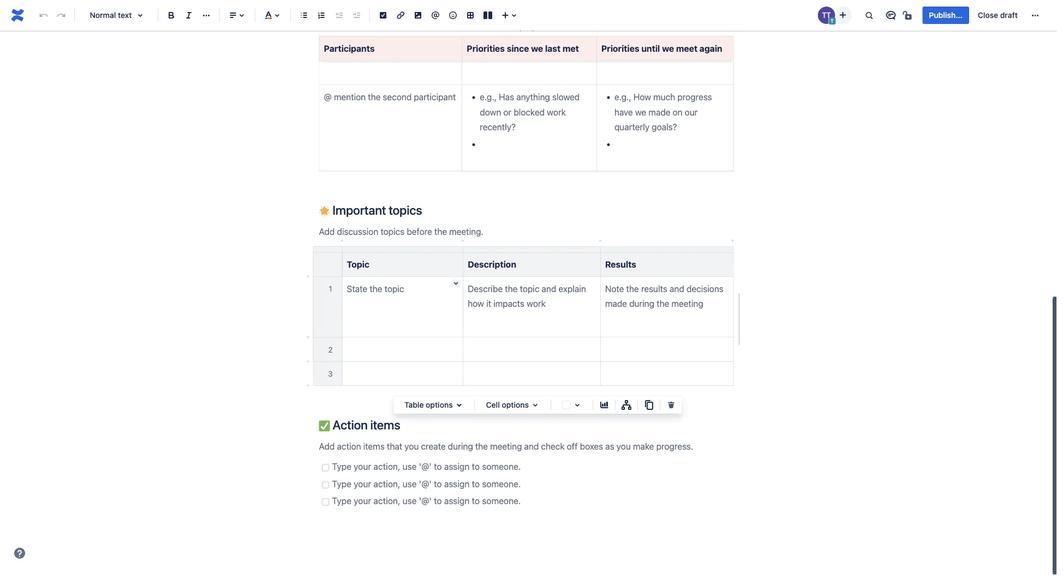 Task type: locate. For each thing, give the bounding box(es) containing it.
2 options from the left
[[502, 401, 529, 410]]

met
[[563, 43, 579, 53]]

more formatting image
[[200, 9, 213, 22]]

find and replace image
[[863, 9, 876, 22]]

no restrictions image
[[902, 9, 915, 22]]

priorities left the until
[[601, 43, 640, 53]]

topics
[[389, 203, 422, 218]]

table image
[[464, 9, 477, 22]]

we for until
[[662, 43, 674, 53]]

options right cell
[[502, 401, 529, 410]]

0 horizontal spatial priorities
[[467, 43, 505, 53]]

options
[[426, 401, 453, 410], [502, 401, 529, 410]]

bold ⌘b image
[[165, 9, 178, 22]]

bullet list ⌘⇧8 image
[[298, 9, 311, 22]]

expand dropdown menu image for cell options
[[529, 399, 542, 412]]

comment icon image
[[885, 9, 898, 22]]

:white_check_mark: image
[[319, 421, 330, 432]]

cell background image
[[571, 399, 584, 412]]

we right the until
[[662, 43, 674, 53]]

priorities
[[467, 43, 505, 53], [601, 43, 640, 53]]

2 we from the left
[[662, 43, 674, 53]]

options inside dropdown button
[[426, 401, 453, 410]]

1 horizontal spatial expand dropdown menu image
[[529, 399, 542, 412]]

options inside "dropdown button"
[[502, 401, 529, 410]]

1 horizontal spatial priorities
[[601, 43, 640, 53]]

topic
[[347, 260, 370, 270]]

1 priorities from the left
[[467, 43, 505, 53]]

0 horizontal spatial expand dropdown menu image
[[453, 399, 466, 412]]

action items
[[330, 418, 400, 433]]

options for cell options
[[502, 401, 529, 410]]

priorities left since
[[467, 43, 505, 53]]

0 horizontal spatial we
[[531, 43, 543, 53]]

redo ⌘⇧z image
[[55, 9, 68, 22]]

1 horizontal spatial options
[[502, 401, 529, 410]]

expand dropdown menu image
[[453, 399, 466, 412], [529, 399, 542, 412]]

1 expand dropdown menu image from the left
[[453, 399, 466, 412]]

indent tab image
[[350, 9, 363, 22]]

add image, video, or file image
[[412, 9, 425, 22]]

help image
[[13, 548, 26, 561]]

again
[[700, 43, 723, 53]]

description
[[468, 260, 516, 270]]

options right table
[[426, 401, 453, 410]]

priorities until we meet again
[[601, 43, 723, 53]]

undo ⌘z image
[[37, 9, 50, 22]]

more image
[[1029, 9, 1042, 22]]

action item image
[[377, 9, 390, 22]]

publish... button
[[923, 7, 969, 24]]

:star2: image
[[319, 207, 330, 217], [319, 207, 330, 217]]

copy image
[[643, 399, 656, 412]]

1 we from the left
[[531, 43, 543, 53]]

expand dropdown menu image left cell
[[453, 399, 466, 412]]

invite to edit image
[[837, 8, 850, 22]]

close draft button
[[972, 7, 1025, 24]]

until
[[642, 43, 660, 53]]

table options button
[[398, 399, 470, 412]]

expand dropdown menu image left cell background image
[[529, 399, 542, 412]]

confluence image
[[9, 7, 26, 24]]

close draft
[[978, 11, 1018, 20]]

close
[[978, 11, 999, 20]]

normal
[[90, 11, 116, 20]]

2
[[328, 346, 333, 355]]

options for table options
[[426, 401, 453, 410]]

1 options from the left
[[426, 401, 453, 410]]

layouts image
[[481, 9, 495, 22]]

0 horizontal spatial options
[[426, 401, 453, 410]]

align left image
[[227, 9, 240, 22]]

numbered list ⌘⇧7 image
[[315, 9, 328, 22]]

2 expand dropdown menu image from the left
[[529, 399, 542, 412]]

since
[[507, 43, 529, 53]]

terry turtle image
[[818, 7, 835, 24]]

we left last
[[531, 43, 543, 53]]

2 priorities from the left
[[601, 43, 640, 53]]

normal text
[[90, 11, 132, 20]]

1 horizontal spatial we
[[662, 43, 674, 53]]

we
[[531, 43, 543, 53], [662, 43, 674, 53]]



Task type: describe. For each thing, give the bounding box(es) containing it.
priorities since we last met
[[467, 43, 579, 53]]

table
[[405, 401, 424, 410]]

table options
[[405, 401, 453, 410]]

link image
[[394, 9, 407, 22]]

normal text button
[[79, 3, 153, 27]]

1
[[329, 285, 332, 294]]

important topics
[[330, 203, 422, 218]]

draft
[[1001, 11, 1018, 20]]

action
[[333, 418, 368, 433]]

last
[[545, 43, 561, 53]]

emoji image
[[447, 9, 460, 22]]

priorities for priorities since we last met
[[467, 43, 505, 53]]

important
[[333, 203, 386, 218]]

confluence image
[[9, 7, 26, 24]]

text
[[118, 11, 132, 20]]

Main content area, start typing to enter text. text field
[[313, 0, 742, 510]]

:white_check_mark: image
[[319, 421, 330, 432]]

expand dropdown menu image for table options
[[453, 399, 466, 412]]

cell options button
[[480, 399, 546, 412]]

items
[[370, 418, 400, 433]]

outdent ⇧tab image
[[332, 9, 346, 22]]

priorities for priorities until we meet again
[[601, 43, 640, 53]]

cell
[[486, 401, 500, 410]]

results
[[605, 260, 636, 270]]

meet
[[676, 43, 698, 53]]

1 2 3
[[328, 285, 333, 379]]

publish...
[[929, 11, 963, 20]]

remove image
[[665, 399, 678, 412]]

italic ⌘i image
[[182, 9, 195, 22]]

mention image
[[429, 9, 442, 22]]

chart image
[[598, 399, 611, 412]]

3
[[328, 370, 333, 379]]

manage connected data image
[[620, 399, 633, 412]]

we for since
[[531, 43, 543, 53]]

participants
[[324, 43, 375, 53]]

cell options
[[486, 401, 529, 410]]



Task type: vqa. For each thing, say whether or not it's contained in the screenshot.
1st "Priorities" from the right
yes



